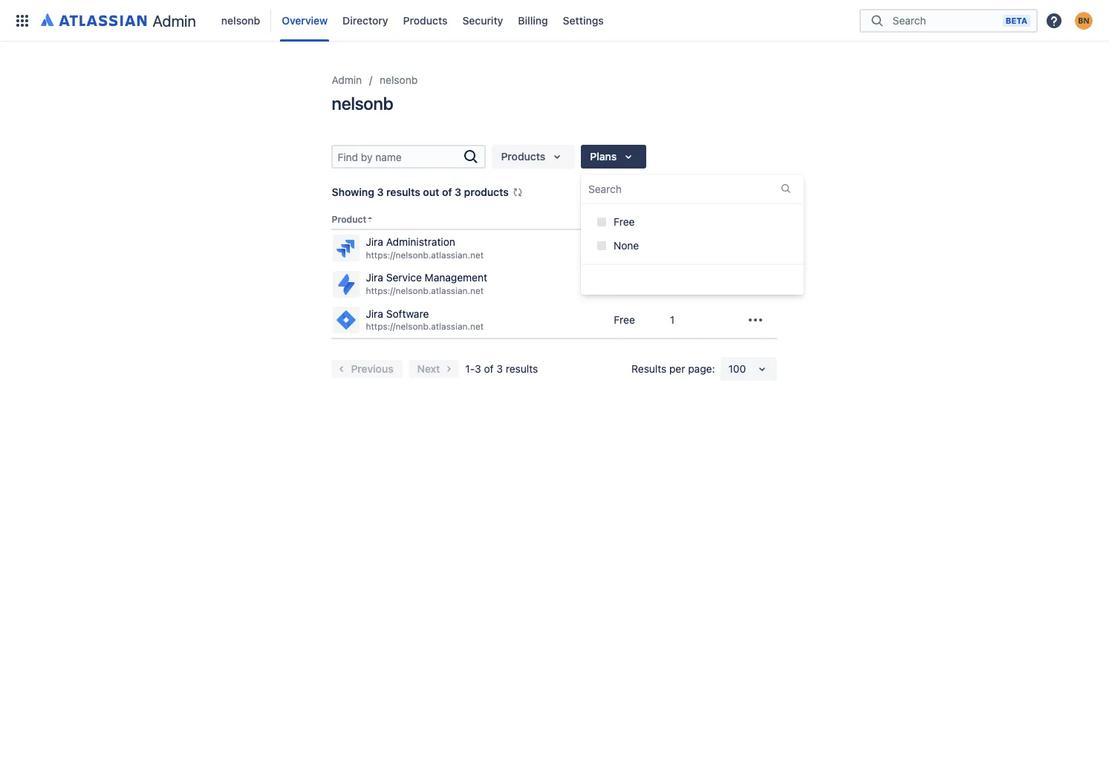 Task type: vqa. For each thing, say whether or not it's contained in the screenshot.
"Products" related to the left Products LINK
no



Task type: describe. For each thing, give the bounding box(es) containing it.
3 right the out
[[455, 186, 462, 198]]

billing link
[[514, 9, 553, 32]]

refresh image
[[512, 187, 524, 198]]

0 horizontal spatial results
[[387, 186, 421, 198]]

jira software image
[[335, 308, 359, 332]]

jira for jira administration
[[366, 236, 384, 248]]

overview link
[[277, 9, 332, 32]]

showing 3 results out of 3 products
[[332, 186, 509, 198]]

management
[[425, 272, 488, 284]]

2 vertical spatial nelsonb
[[332, 93, 394, 114]]

out
[[423, 186, 440, 198]]

administration
[[386, 236, 456, 248]]

overview
[[282, 14, 328, 26]]

jira software https://nelsonb.atlassian.net
[[366, 307, 484, 332]]

plans button
[[581, 145, 647, 169]]

100
[[729, 363, 746, 375]]

search image
[[463, 148, 481, 166]]

none
[[614, 239, 639, 252]]

nelsonb for the right nelsonb link
[[380, 74, 418, 86]]

security link
[[458, 9, 508, 32]]

billing
[[518, 14, 548, 26]]

directory link
[[338, 9, 393, 32]]

jira software image
[[335, 308, 359, 332]]

admin inside global navigation element
[[153, 12, 196, 29]]

directory
[[343, 14, 389, 26]]

1
[[670, 314, 675, 326]]

https://nelsonb.atlassian.net inside jira service management https://nelsonb.atlassian.net
[[366, 285, 484, 297]]

search
[[589, 183, 622, 195]]

software
[[386, 307, 429, 320]]

open image
[[754, 360, 772, 378]]

nelsonb for the top nelsonb link
[[221, 14, 260, 26]]

jira service management https://nelsonb.atlassian.net
[[366, 272, 488, 297]]

admin banner
[[0, 0, 1110, 42]]

service
[[386, 272, 422, 284]]

showing
[[332, 186, 375, 198]]

1 vertical spatial of
[[484, 363, 494, 375]]

2 free from the top
[[614, 314, 635, 326]]

beta
[[1006, 15, 1028, 25]]

1-
[[466, 363, 475, 375]]



Task type: locate. For each thing, give the bounding box(es) containing it.
products up refresh image
[[501, 150, 546, 163]]

Search field
[[889, 7, 1003, 34]]

of
[[442, 186, 452, 198], [484, 363, 494, 375]]

3 right showing
[[377, 186, 384, 198]]

product
[[332, 214, 367, 225]]

1 horizontal spatial of
[[484, 363, 494, 375]]

free up none
[[614, 216, 635, 228]]

appswitcher icon image
[[13, 12, 31, 29]]

jira for jira software
[[366, 307, 384, 320]]

free left 1
[[614, 314, 635, 326]]

1 horizontal spatial results
[[506, 363, 538, 375]]

0 horizontal spatial of
[[442, 186, 452, 198]]

account image
[[1076, 12, 1093, 29]]

https://nelsonb.atlassian.net down service
[[366, 285, 484, 297]]

1 vertical spatial nelsonb link
[[380, 71, 418, 89]]

https://nelsonb.atlassian.net down the software
[[366, 321, 484, 332]]

1 vertical spatial admin
[[332, 74, 362, 86]]

jira
[[366, 236, 384, 248], [366, 272, 384, 284], [366, 307, 384, 320]]

https://nelsonb.atlassian.net down administration
[[366, 250, 484, 261]]

jira right jira software icon
[[366, 307, 384, 320]]

1 vertical spatial https://nelsonb.atlassian.net
[[366, 285, 484, 297]]

0 vertical spatial of
[[442, 186, 452, 198]]

of right 1- at the top left of the page
[[484, 363, 494, 375]]

products inside global navigation element
[[403, 14, 448, 26]]

admin
[[153, 12, 196, 29], [332, 74, 362, 86]]

0 horizontal spatial admin link
[[36, 9, 202, 32]]

3
[[377, 186, 384, 198], [455, 186, 462, 198], [475, 363, 482, 375], [497, 363, 503, 375]]

nelsonb link left overview link
[[217, 9, 265, 32]]

settings
[[563, 14, 604, 26]]

3 https://nelsonb.atlassian.net from the top
[[366, 321, 484, 332]]

1 free from the top
[[614, 216, 635, 228]]

settings link
[[559, 9, 609, 32]]

search icon image
[[869, 13, 887, 28]]

nelsonb up search text box
[[332, 93, 394, 114]]

0 vertical spatial free
[[614, 216, 635, 228]]

0 vertical spatial admin link
[[36, 9, 202, 32]]

nelsonb link
[[217, 9, 265, 32], [380, 71, 418, 89]]

0 vertical spatial nelsonb link
[[217, 9, 265, 32]]

nelsonb down 'products' link
[[380, 74, 418, 86]]

https://nelsonb.atlassian.net for jira software
[[366, 321, 484, 332]]

products for 'products' link
[[403, 14, 448, 26]]

2 https://nelsonb.atlassian.net from the top
[[366, 285, 484, 297]]

admin link
[[36, 9, 202, 32], [332, 71, 362, 89]]

products
[[403, 14, 448, 26], [501, 150, 546, 163]]

products left security
[[403, 14, 448, 26]]

products link
[[399, 9, 452, 32]]

nelsonb left overview
[[221, 14, 260, 26]]

free
[[614, 216, 635, 228], [614, 314, 635, 326]]

results
[[632, 363, 667, 375]]

1 jira from the top
[[366, 236, 384, 248]]

products inside "dropdown button"
[[501, 150, 546, 163]]

1 horizontal spatial admin link
[[332, 71, 362, 89]]

jira inside jira software https://nelsonb.atlassian.net
[[366, 307, 384, 320]]

jira left service
[[366, 272, 384, 284]]

1 horizontal spatial admin
[[332, 74, 362, 86]]

1 vertical spatial admin link
[[332, 71, 362, 89]]

0 vertical spatial results
[[387, 186, 421, 198]]

3 right 1- at the top left of the page
[[497, 363, 503, 375]]

1 https://nelsonb.atlassian.net from the top
[[366, 250, 484, 261]]

1 vertical spatial nelsonb
[[380, 74, 418, 86]]

results
[[387, 186, 421, 198], [506, 363, 538, 375]]

1 vertical spatial jira
[[366, 272, 384, 284]]

atlassian image
[[41, 10, 147, 28], [41, 10, 147, 28]]

2 vertical spatial jira
[[366, 307, 384, 320]]

results left the out
[[387, 186, 421, 198]]

products button
[[492, 145, 576, 169]]

jira administration https://nelsonb.atlassian.net
[[366, 236, 484, 261]]

next image
[[440, 360, 458, 378]]

security
[[463, 14, 504, 26]]

0 horizontal spatial products
[[403, 14, 448, 26]]

jira administration image
[[335, 237, 359, 260], [335, 237, 359, 260]]

jira inside jira administration https://nelsonb.atlassian.net
[[366, 236, 384, 248]]

2 jira from the top
[[366, 272, 384, 284]]

1 horizontal spatial products
[[501, 150, 546, 163]]

global navigation element
[[9, 0, 860, 41]]

1 horizontal spatial nelsonb link
[[380, 71, 418, 89]]

plans
[[590, 150, 617, 163]]

nelsonb
[[221, 14, 260, 26], [380, 74, 418, 86], [332, 93, 394, 114]]

0 vertical spatial admin
[[153, 12, 196, 29]]

previous image
[[333, 360, 351, 378]]

page:
[[688, 363, 715, 375]]

1-3 of 3 results
[[466, 363, 538, 375]]

0 vertical spatial products
[[403, 14, 448, 26]]

https://nelsonb.atlassian.net
[[366, 250, 484, 261], [366, 285, 484, 297], [366, 321, 484, 332]]

per
[[670, 363, 686, 375]]

plan
[[614, 214, 633, 225]]

2 vertical spatial https://nelsonb.atlassian.net
[[366, 321, 484, 332]]

of right the out
[[442, 186, 452, 198]]

nelsonb inside global navigation element
[[221, 14, 260, 26]]

nelsonb link down 'products' link
[[380, 71, 418, 89]]

jira service management image
[[335, 272, 359, 296], [335, 272, 359, 296]]

0 vertical spatial https://nelsonb.atlassian.net
[[366, 250, 484, 261]]

Search text field
[[333, 146, 463, 167]]

1 vertical spatial results
[[506, 363, 538, 375]]

0 horizontal spatial admin
[[153, 12, 196, 29]]

jira down the product
[[366, 236, 384, 248]]

products
[[464, 186, 509, 198]]

jira for jira service management
[[366, 272, 384, 284]]

0 vertical spatial jira
[[366, 236, 384, 248]]

1 vertical spatial free
[[614, 314, 635, 326]]

0 vertical spatial nelsonb
[[221, 14, 260, 26]]

https://nelsonb.atlassian.net for jira administration
[[366, 250, 484, 261]]

products for products "dropdown button"
[[501, 150, 546, 163]]

1 vertical spatial products
[[501, 150, 546, 163]]

results right 1- at the top left of the page
[[506, 363, 538, 375]]

results per page:
[[632, 363, 715, 375]]

jira inside jira service management https://nelsonb.atlassian.net
[[366, 272, 384, 284]]

0 horizontal spatial nelsonb link
[[217, 9, 265, 32]]

3 right next image
[[475, 363, 482, 375]]

help icon image
[[1046, 12, 1064, 29]]

3 jira from the top
[[366, 307, 384, 320]]



